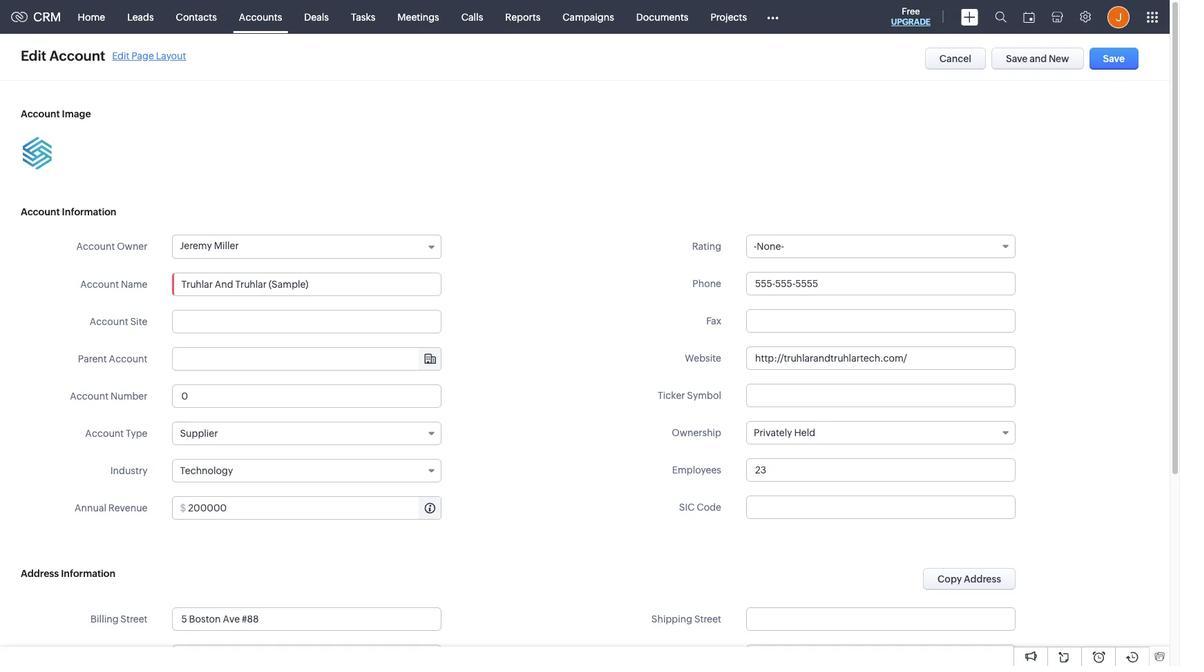 Task type: vqa. For each thing, say whether or not it's contained in the screenshot.
the Symbol
yes



Task type: locate. For each thing, give the bounding box(es) containing it.
$
[[180, 503, 186, 514]]

1 save from the left
[[1006, 53, 1028, 64]]

account left the site
[[90, 316, 128, 328]]

0 vertical spatial information
[[62, 207, 116, 218]]

ownership
[[672, 428, 721, 439]]

fax
[[706, 316, 721, 327]]

2 save from the left
[[1103, 53, 1125, 64]]

account down image
[[21, 207, 60, 218]]

contacts link
[[165, 0, 228, 34]]

home
[[78, 11, 105, 22]]

save down the profile "element"
[[1103, 53, 1125, 64]]

save inside 'button'
[[1006, 53, 1028, 64]]

jeremy
[[180, 240, 212, 251]]

search image
[[995, 11, 1007, 23]]

free
[[902, 6, 920, 17]]

billing
[[91, 614, 119, 625]]

home link
[[67, 0, 116, 34]]

-None- field
[[746, 235, 1016, 258]]

shipping
[[651, 614, 692, 625]]

account left image
[[21, 108, 60, 120]]

0 horizontal spatial save
[[1006, 53, 1028, 64]]

account name
[[80, 279, 147, 290]]

leads link
[[116, 0, 165, 34]]

1 horizontal spatial edit
[[112, 50, 129, 61]]

street right the shipping
[[694, 614, 721, 625]]

calls
[[461, 11, 483, 22]]

0 horizontal spatial edit
[[21, 48, 46, 64]]

account for account number
[[70, 391, 109, 402]]

parent
[[78, 354, 107, 365]]

account site
[[90, 316, 147, 328]]

information
[[62, 207, 116, 218], [61, 569, 115, 580]]

information up billing
[[61, 569, 115, 580]]

0 horizontal spatial street
[[120, 614, 147, 625]]

None text field
[[172, 273, 442, 296], [746, 310, 1016, 333], [173, 348, 441, 370], [746, 384, 1016, 408], [172, 385, 442, 408], [172, 608, 442, 632], [746, 645, 1016, 667], [172, 273, 442, 296], [746, 310, 1016, 333], [173, 348, 441, 370], [746, 384, 1016, 408], [172, 385, 442, 408], [172, 608, 442, 632], [746, 645, 1016, 667]]

edit inside edit account edit page layout
[[112, 50, 129, 61]]

None field
[[173, 348, 441, 370]]

2 street from the left
[[694, 614, 721, 625]]

billing street
[[91, 614, 147, 625]]

copy address button
[[923, 569, 1016, 591]]

edit left page at the left of page
[[112, 50, 129, 61]]

save and new
[[1006, 53, 1069, 64]]

account left type
[[85, 428, 124, 439]]

account left owner at the top left of page
[[76, 241, 115, 252]]

copy
[[938, 574, 962, 585]]

account down parent
[[70, 391, 109, 402]]

shipping street
[[651, 614, 721, 625]]

edit page layout link
[[112, 50, 186, 61]]

account for account information
[[21, 207, 60, 218]]

and
[[1030, 53, 1047, 64]]

leads
[[127, 11, 154, 22]]

street right billing
[[120, 614, 147, 625]]

account down home link on the left top of page
[[49, 48, 105, 64]]

contacts
[[176, 11, 217, 22]]

type
[[126, 428, 147, 439]]

industry
[[110, 466, 147, 477]]

meetings link
[[386, 0, 450, 34]]

site
[[130, 316, 147, 328]]

save inside button
[[1103, 53, 1125, 64]]

jeremy miller
[[180, 240, 239, 251]]

save for save
[[1103, 53, 1125, 64]]

edit account edit page layout
[[21, 48, 186, 64]]

1 horizontal spatial address
[[964, 574, 1001, 585]]

information up account owner
[[62, 207, 116, 218]]

tasks
[[351, 11, 375, 22]]

street for shipping street
[[694, 614, 721, 625]]

account image
[[21, 108, 91, 120]]

create menu image
[[961, 9, 978, 25]]

information for address
[[61, 569, 115, 580]]

address information copy address
[[21, 569, 1001, 585]]

save left and
[[1006, 53, 1028, 64]]

owner
[[117, 241, 147, 252]]

save
[[1006, 53, 1028, 64], [1103, 53, 1125, 64]]

account
[[49, 48, 105, 64], [21, 108, 60, 120], [21, 207, 60, 218], [76, 241, 115, 252], [80, 279, 119, 290], [90, 316, 128, 328], [109, 354, 147, 365], [70, 391, 109, 402], [85, 428, 124, 439]]

projects
[[711, 11, 747, 22]]

employees
[[672, 465, 721, 476]]

1 horizontal spatial save
[[1103, 53, 1125, 64]]

information inside address information copy address
[[61, 569, 115, 580]]

calendar image
[[1023, 11, 1035, 22]]

held
[[794, 428, 815, 439]]

1 vertical spatial information
[[61, 569, 115, 580]]

rating
[[692, 241, 721, 252]]

account right parent
[[109, 354, 147, 365]]

0 horizontal spatial address
[[21, 569, 59, 580]]

1 street from the left
[[120, 614, 147, 625]]

image image
[[21, 137, 54, 170]]

ticker
[[658, 390, 685, 401]]

None text field
[[746, 272, 1016, 296], [172, 310, 442, 334], [746, 347, 1016, 370], [746, 459, 1016, 482], [746, 496, 1016, 520], [188, 497, 441, 520], [746, 608, 1016, 632], [172, 645, 442, 667], [746, 272, 1016, 296], [172, 310, 442, 334], [746, 347, 1016, 370], [746, 459, 1016, 482], [746, 496, 1016, 520], [188, 497, 441, 520], [746, 608, 1016, 632], [172, 645, 442, 667]]

annual
[[75, 503, 106, 514]]

street
[[120, 614, 147, 625], [694, 614, 721, 625]]

address
[[21, 569, 59, 580], [964, 574, 1001, 585]]

annual revenue
[[75, 503, 147, 514]]

account left name on the left
[[80, 279, 119, 290]]

account owner
[[76, 241, 147, 252]]

1 horizontal spatial street
[[694, 614, 721, 625]]

edit down the crm link
[[21, 48, 46, 64]]

Supplier field
[[172, 422, 442, 446]]

account information
[[21, 207, 116, 218]]

profile image
[[1108, 6, 1130, 28]]

calls link
[[450, 0, 494, 34]]

privately held
[[754, 428, 815, 439]]

crm link
[[11, 10, 61, 24]]

edit
[[21, 48, 46, 64], [112, 50, 129, 61]]

cancel
[[939, 53, 971, 64]]

create menu element
[[953, 0, 987, 34]]



Task type: describe. For each thing, give the bounding box(es) containing it.
ticker symbol
[[658, 390, 721, 401]]

code
[[697, 502, 721, 513]]

save for save and new
[[1006, 53, 1028, 64]]

crm
[[33, 10, 61, 24]]

projects link
[[700, 0, 758, 34]]

website
[[685, 353, 721, 364]]

privately
[[754, 428, 792, 439]]

profile element
[[1099, 0, 1138, 34]]

phone
[[693, 278, 721, 289]]

sic code
[[679, 502, 721, 513]]

street for billing street
[[120, 614, 147, 625]]

campaigns
[[563, 11, 614, 22]]

accounts
[[239, 11, 282, 22]]

account for account type
[[85, 428, 124, 439]]

reports
[[505, 11, 541, 22]]

account type
[[85, 428, 147, 439]]

name
[[121, 279, 147, 290]]

upgrade
[[891, 17, 931, 27]]

-
[[754, 241, 757, 252]]

symbol
[[687, 390, 721, 401]]

meetings
[[398, 11, 439, 22]]

new
[[1049, 53, 1069, 64]]

campaigns link
[[552, 0, 625, 34]]

account for account name
[[80, 279, 119, 290]]

deals link
[[293, 0, 340, 34]]

supplier
[[180, 428, 218, 439]]

none-
[[757, 241, 784, 252]]

layout
[[156, 50, 186, 61]]

account for account site
[[90, 316, 128, 328]]

tasks link
[[340, 0, 386, 34]]

documents link
[[625, 0, 700, 34]]

accounts link
[[228, 0, 293, 34]]

reports link
[[494, 0, 552, 34]]

sic
[[679, 502, 695, 513]]

account for account owner
[[76, 241, 115, 252]]

Other Modules field
[[758, 6, 788, 28]]

-none-
[[754, 241, 784, 252]]

search element
[[987, 0, 1015, 34]]

Privately Held field
[[746, 421, 1016, 445]]

parent account
[[78, 354, 147, 365]]

information for account
[[62, 207, 116, 218]]

deals
[[304, 11, 329, 22]]

save button
[[1089, 48, 1139, 70]]

page
[[131, 50, 154, 61]]

number
[[111, 391, 147, 402]]

documents
[[636, 11, 688, 22]]

cancel button
[[925, 48, 986, 70]]

revenue
[[108, 503, 147, 514]]

free upgrade
[[891, 6, 931, 27]]

miller
[[214, 240, 239, 251]]

technology
[[180, 466, 233, 477]]

account for account image
[[21, 108, 60, 120]]

Technology field
[[172, 459, 442, 483]]

image
[[62, 108, 91, 120]]

save and new button
[[991, 48, 1084, 70]]

account number
[[70, 391, 147, 402]]



